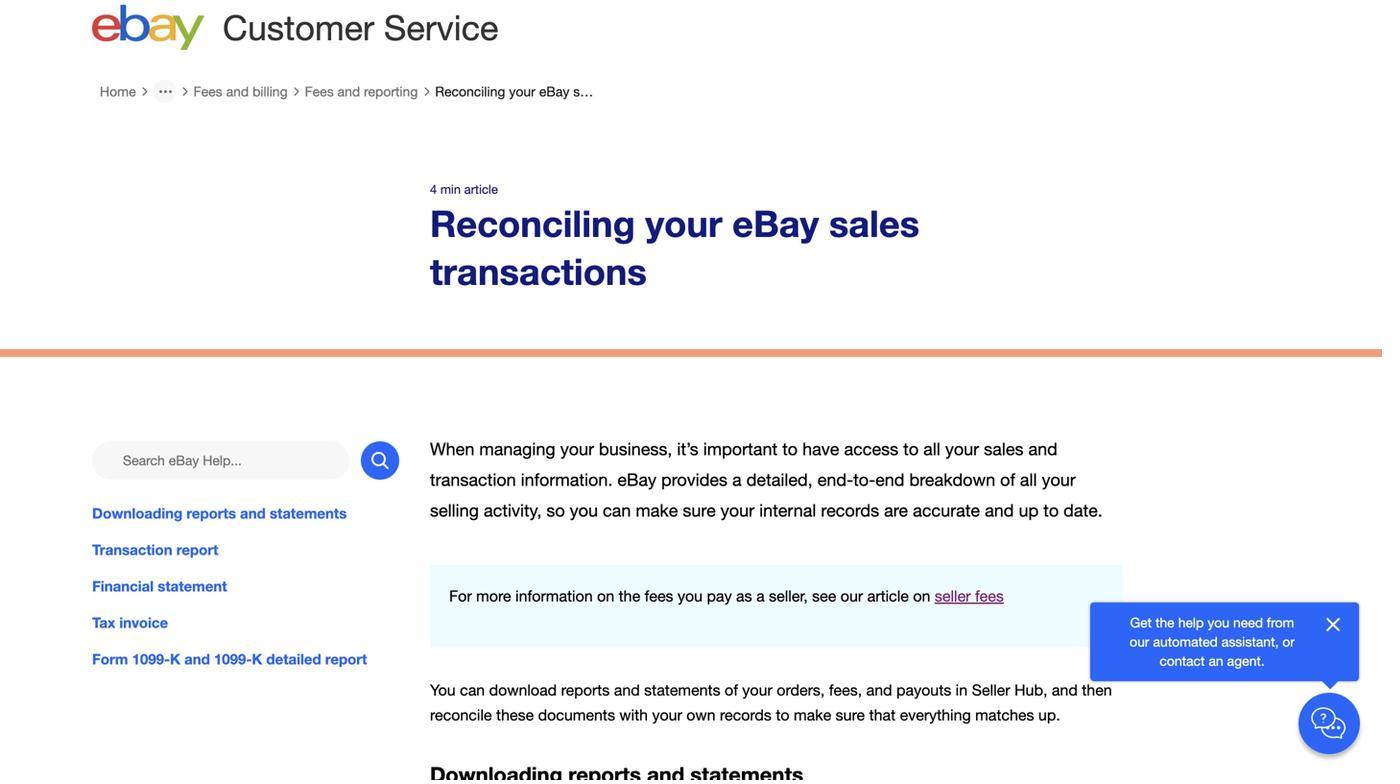 Task type: vqa. For each thing, say whether or not it's contained in the screenshot.
can to the right
yes



Task type: locate. For each thing, give the bounding box(es) containing it.
1 fees from the left
[[194, 83, 222, 99]]

sales
[[574, 83, 604, 99], [830, 202, 920, 245], [984, 439, 1024, 459]]

reconciling down the service
[[435, 83, 506, 99]]

the inside the "reconciling your ebay sales transactions" main content
[[619, 588, 641, 605]]

1 vertical spatial a
[[757, 588, 765, 605]]

records right own
[[720, 707, 772, 725]]

you right so
[[570, 501, 598, 521]]

report right detailed
[[325, 651, 367, 668]]

statement
[[158, 578, 227, 595]]

can up 'reconcile'
[[460, 682, 485, 700]]

reconciling your ebay sales transactions
[[435, 83, 682, 99]]

financial statement link
[[92, 576, 399, 597]]

all up breakdown
[[924, 439, 941, 459]]

0 horizontal spatial records
[[720, 707, 772, 725]]

0 vertical spatial of
[[1001, 470, 1016, 490]]

1 horizontal spatial can
[[603, 501, 631, 521]]

2 fees from the left
[[305, 83, 334, 99]]

and down tax invoice link
[[184, 651, 210, 668]]

k left detailed
[[252, 651, 262, 668]]

fees right the billing
[[305, 83, 334, 99]]

0 vertical spatial reconciling
[[435, 83, 506, 99]]

reconciling down min
[[430, 202, 635, 245]]

1 vertical spatial reports
[[561, 682, 610, 700]]

and inside fees and reporting link
[[338, 83, 360, 99]]

reconcile
[[430, 707, 492, 725]]

1 vertical spatial make
[[794, 707, 832, 725]]

0 vertical spatial a
[[733, 470, 742, 490]]

of
[[1001, 470, 1016, 490], [725, 682, 738, 700]]

0 horizontal spatial fees
[[645, 588, 674, 605]]

1 horizontal spatial fees
[[976, 588, 1004, 605]]

0 horizontal spatial a
[[733, 470, 742, 490]]

0 horizontal spatial 1099-
[[132, 651, 170, 668]]

1 horizontal spatial of
[[1001, 470, 1016, 490]]

downloading
[[92, 505, 183, 522]]

1 horizontal spatial k
[[252, 651, 262, 668]]

0 horizontal spatial of
[[725, 682, 738, 700]]

selling
[[430, 501, 479, 521]]

0 horizontal spatial make
[[636, 501, 678, 521]]

on right information
[[597, 588, 615, 605]]

important
[[704, 439, 778, 459]]

form 1099-k and 1099-k detailed report
[[92, 651, 367, 668]]

0 vertical spatial can
[[603, 501, 631, 521]]

0 horizontal spatial our
[[841, 588, 863, 605]]

1 vertical spatial all
[[1021, 470, 1038, 490]]

sure inside you can download reports and statements of your orders, fees, and payouts in seller hub, and then reconcile these documents with your own records to make sure that everything matches up.
[[836, 707, 865, 725]]

you right help
[[1208, 615, 1230, 631]]

and inside form 1099-k and 1099-k detailed report link
[[184, 651, 210, 668]]

0 horizontal spatial fees
[[194, 83, 222, 99]]

reports
[[187, 505, 236, 522], [561, 682, 610, 700]]

reports inside you can download reports and statements of your orders, fees, and payouts in seller hub, and then reconcile these documents with your own records to make sure that everything matches up.
[[561, 682, 610, 700]]

to inside you can download reports and statements of your orders, fees, and payouts in seller hub, and then reconcile these documents with your own records to make sure that everything matches up.
[[776, 707, 790, 725]]

sure down provides
[[683, 501, 716, 521]]

report up the statement
[[176, 541, 218, 559]]

sales inside when managing your business, it's important to have access to all your sales and transaction information. ebay provides a detailed, end-to-end breakdown of all your selling activity, so you can make sure your internal records are accurate and up to date.
[[984, 439, 1024, 459]]

make
[[636, 501, 678, 521], [794, 707, 832, 725]]

home
[[100, 83, 136, 99]]

1099- down invoice
[[132, 651, 170, 668]]

billing
[[253, 83, 288, 99]]

make down orders, in the bottom of the page
[[794, 707, 832, 725]]

statements up own
[[644, 682, 721, 700]]

0 vertical spatial records
[[821, 501, 880, 521]]

1 horizontal spatial sure
[[836, 707, 865, 725]]

orders,
[[777, 682, 825, 700]]

to
[[783, 439, 798, 459], [904, 439, 919, 459], [1044, 501, 1059, 521], [776, 707, 790, 725]]

a inside when managing your business, it's important to have access to all your sales and transaction information. ebay provides a detailed, end-to-end breakdown of all your selling activity, so you can make sure your internal records are accurate and up to date.
[[733, 470, 742, 490]]

2 horizontal spatial sales
[[984, 439, 1024, 459]]

hub,
[[1015, 682, 1048, 700]]

of right breakdown
[[1001, 470, 1016, 490]]

the
[[619, 588, 641, 605], [1156, 615, 1175, 631]]

0 vertical spatial sure
[[683, 501, 716, 521]]

as
[[737, 588, 753, 605]]

0 horizontal spatial sure
[[683, 501, 716, 521]]

reports up transaction report link
[[187, 505, 236, 522]]

of left orders, in the bottom of the page
[[725, 682, 738, 700]]

0 horizontal spatial k
[[170, 651, 180, 668]]

up.
[[1039, 707, 1061, 725]]

reconciling
[[435, 83, 506, 99], [430, 202, 635, 245]]

make down provides
[[636, 501, 678, 521]]

1 vertical spatial reconciling
[[430, 202, 635, 245]]

2 vertical spatial ebay
[[618, 470, 657, 490]]

0 vertical spatial sales
[[574, 83, 604, 99]]

records down to- on the bottom right
[[821, 501, 880, 521]]

a down important
[[733, 470, 742, 490]]

1 horizontal spatial 1099-
[[214, 651, 252, 668]]

article right see
[[868, 588, 909, 605]]

1 vertical spatial sales
[[830, 202, 920, 245]]

ebay
[[539, 83, 570, 99], [733, 202, 819, 245], [618, 470, 657, 490]]

1 horizontal spatial records
[[821, 501, 880, 521]]

statements inside you can download reports and statements of your orders, fees, and payouts in seller hub, and then reconcile these documents with your own records to make sure that everything matches up.
[[644, 682, 721, 700]]

on left seller
[[914, 588, 931, 605]]

of inside you can download reports and statements of your orders, fees, and payouts in seller hub, and then reconcile these documents with your own records to make sure that everything matches up.
[[725, 682, 738, 700]]

you
[[570, 501, 598, 521], [678, 588, 703, 605], [1208, 615, 1230, 631]]

1 horizontal spatial report
[[325, 651, 367, 668]]

1 vertical spatial records
[[720, 707, 772, 725]]

fees left the pay
[[645, 588, 674, 605]]

breakdown
[[910, 470, 996, 490]]

all up up
[[1021, 470, 1038, 490]]

our
[[841, 588, 863, 605], [1130, 634, 1150, 650]]

1 vertical spatial our
[[1130, 634, 1150, 650]]

1 horizontal spatial the
[[1156, 615, 1175, 631]]

1 vertical spatial ebay
[[733, 202, 819, 245]]

0 horizontal spatial article
[[464, 182, 498, 197]]

0 horizontal spatial sales
[[574, 83, 604, 99]]

form 1099-k and 1099-k detailed report link
[[92, 649, 399, 670]]

0 vertical spatial make
[[636, 501, 678, 521]]

0 horizontal spatial statements
[[270, 505, 347, 522]]

1 vertical spatial the
[[1156, 615, 1175, 631]]

2 1099- from the left
[[214, 651, 252, 668]]

fees right seller
[[976, 588, 1004, 605]]

downloading reports and statements link
[[92, 503, 399, 524]]

0 horizontal spatial report
[[176, 541, 218, 559]]

records
[[821, 501, 880, 521], [720, 707, 772, 725]]

fees for fees and billing
[[194, 83, 222, 99]]

0 horizontal spatial can
[[460, 682, 485, 700]]

a right 'as'
[[757, 588, 765, 605]]

1 vertical spatial can
[[460, 682, 485, 700]]

report
[[176, 541, 218, 559], [325, 651, 367, 668]]

and left reporting
[[338, 83, 360, 99]]

on
[[597, 588, 615, 605], [914, 588, 931, 605]]

0 vertical spatial statements
[[270, 505, 347, 522]]

and
[[226, 83, 249, 99], [338, 83, 360, 99], [1029, 439, 1058, 459], [985, 501, 1014, 521], [240, 505, 266, 522], [184, 651, 210, 668], [614, 682, 640, 700], [867, 682, 893, 700], [1052, 682, 1078, 700]]

2 vertical spatial you
[[1208, 615, 1230, 631]]

0 horizontal spatial the
[[619, 588, 641, 605]]

1 horizontal spatial article
[[868, 588, 909, 605]]

2 fees from the left
[[976, 588, 1004, 605]]

reporting
[[364, 83, 418, 99]]

1 horizontal spatial our
[[1130, 634, 1150, 650]]

2 horizontal spatial you
[[1208, 615, 1230, 631]]

our right see
[[841, 588, 863, 605]]

0 vertical spatial all
[[924, 439, 941, 459]]

1 vertical spatial sure
[[836, 707, 865, 725]]

k right form
[[170, 651, 180, 668]]

to down orders, in the bottom of the page
[[776, 707, 790, 725]]

0 horizontal spatial on
[[597, 588, 615, 605]]

statements
[[270, 505, 347, 522], [644, 682, 721, 700]]

0 vertical spatial article
[[464, 182, 498, 197]]

0 vertical spatial you
[[570, 501, 598, 521]]

1 horizontal spatial on
[[914, 588, 931, 605]]

2 on from the left
[[914, 588, 931, 605]]

information.
[[521, 470, 613, 490]]

to-
[[854, 470, 876, 490]]

home link
[[100, 83, 136, 100]]

1 vertical spatial transactions
[[430, 250, 647, 293]]

article right min
[[464, 182, 498, 197]]

0 vertical spatial report
[[176, 541, 218, 559]]

and inside downloading reports and statements link
[[240, 505, 266, 522]]

help
[[1179, 615, 1204, 631]]

0 horizontal spatial you
[[570, 501, 598, 521]]

all
[[924, 439, 941, 459], [1021, 470, 1038, 490]]

1099- down tax invoice link
[[214, 651, 252, 668]]

0 horizontal spatial reports
[[187, 505, 236, 522]]

1 horizontal spatial a
[[757, 588, 765, 605]]

that
[[870, 707, 896, 725]]

you left the pay
[[678, 588, 703, 605]]

service
[[384, 7, 499, 48]]

form
[[92, 651, 128, 668]]

fees left the billing
[[194, 83, 222, 99]]

2 vertical spatial sales
[[984, 439, 1024, 459]]

1 horizontal spatial fees
[[305, 83, 334, 99]]

fees and reporting link
[[305, 83, 418, 100]]

1 horizontal spatial ebay
[[618, 470, 657, 490]]

sure down "fees,"
[[836, 707, 865, 725]]

documents
[[538, 707, 615, 725]]

our down get
[[1130, 634, 1150, 650]]

your inside 4 min article reconciling your ebay sales transactions
[[646, 202, 723, 245]]

1 horizontal spatial statements
[[644, 682, 721, 700]]

0 vertical spatial ebay
[[539, 83, 570, 99]]

4
[[430, 182, 437, 197]]

0 vertical spatial the
[[619, 588, 641, 605]]

financial statement
[[92, 578, 227, 595]]

statements up transaction report link
[[270, 505, 347, 522]]

the right information
[[619, 588, 641, 605]]

1 horizontal spatial make
[[794, 707, 832, 725]]

ebay inside when managing your business, it's important to have access to all your sales and transaction information. ebay provides a detailed, end-to-end breakdown of all your selling activity, so you can make sure your internal records are accurate and up to date.
[[618, 470, 657, 490]]

1 horizontal spatial reports
[[561, 682, 610, 700]]

1 horizontal spatial sales
[[830, 202, 920, 245]]

1 vertical spatial of
[[725, 682, 738, 700]]

so
[[547, 501, 565, 521]]

1 fees from the left
[[645, 588, 674, 605]]

and left the billing
[[226, 83, 249, 99]]

transactions
[[608, 83, 682, 99], [430, 250, 647, 293]]

0 vertical spatial our
[[841, 588, 863, 605]]

can down information.
[[603, 501, 631, 521]]

k
[[170, 651, 180, 668], [252, 651, 262, 668]]

for
[[449, 588, 472, 605]]

sure
[[683, 501, 716, 521], [836, 707, 865, 725]]

and up up
[[1029, 439, 1058, 459]]

1 vertical spatial you
[[678, 588, 703, 605]]

2 horizontal spatial ebay
[[733, 202, 819, 245]]

1099-
[[132, 651, 170, 668], [214, 651, 252, 668]]

sales inside 4 min article reconciling your ebay sales transactions
[[830, 202, 920, 245]]

and inside fees and billing link
[[226, 83, 249, 99]]

and up transaction report link
[[240, 505, 266, 522]]

0 vertical spatial transactions
[[608, 83, 682, 99]]

make inside when managing your business, it's important to have access to all your sales and transaction information. ebay provides a detailed, end-to-end breakdown of all your selling activity, so you can make sure your internal records are accurate and up to date.
[[636, 501, 678, 521]]

our inside main content
[[841, 588, 863, 605]]

1 vertical spatial statements
[[644, 682, 721, 700]]

fees and reporting
[[305, 83, 418, 99]]

reports up the 'documents'
[[561, 682, 610, 700]]

the right get
[[1156, 615, 1175, 631]]



Task type: describe. For each thing, give the bounding box(es) containing it.
invoice
[[119, 615, 168, 632]]

min
[[441, 182, 461, 197]]

1 on from the left
[[597, 588, 615, 605]]

downloading reports and statements
[[92, 505, 347, 522]]

1 vertical spatial article
[[868, 588, 909, 605]]

fees,
[[829, 682, 862, 700]]

records inside you can download reports and statements of your orders, fees, and payouts in seller hub, and then reconcile these documents with your own records to make sure that everything matches up.
[[720, 707, 772, 725]]

have
[[803, 439, 840, 459]]

4 min article reconciling your ebay sales transactions
[[430, 182, 920, 293]]

detailed
[[266, 651, 321, 668]]

transaction report
[[92, 541, 218, 559]]

can inside when managing your business, it's important to have access to all your sales and transaction information. ebay provides a detailed, end-to-end breakdown of all your selling activity, so you can make sure your internal records are accurate and up to date.
[[603, 501, 631, 521]]

fees for fees and reporting
[[305, 83, 334, 99]]

reconciling inside 4 min article reconciling your ebay sales transactions
[[430, 202, 635, 245]]

to right up
[[1044, 501, 1059, 521]]

download
[[489, 682, 557, 700]]

accurate
[[913, 501, 981, 521]]

seller
[[972, 682, 1011, 700]]

the inside get the help you need from our automated assistant, or contact an agent.
[[1156, 615, 1175, 631]]

you
[[430, 682, 456, 700]]

and up with
[[614, 682, 640, 700]]

everything
[[900, 707, 971, 725]]

provides
[[662, 470, 728, 490]]

detailed,
[[747, 470, 813, 490]]

information
[[516, 588, 593, 605]]

tax invoice link
[[92, 613, 399, 634]]

with
[[620, 707, 648, 725]]

seller
[[935, 588, 971, 605]]

an
[[1209, 653, 1224, 669]]

activity,
[[484, 501, 542, 521]]

matches
[[976, 707, 1035, 725]]

for more information on the fees you pay as a seller, see our article on seller fees
[[449, 588, 1004, 605]]

it's
[[677, 439, 699, 459]]

more
[[476, 588, 511, 605]]

access
[[845, 439, 899, 459]]

seller fees link
[[935, 588, 1004, 605]]

reconciling your ebay sales transactions main content
[[0, 72, 1383, 781]]

these
[[496, 707, 534, 725]]

of inside when managing your business, it's important to have access to all your sales and transaction information. ebay provides a detailed, end-to-end breakdown of all your selling activity, so you can make sure your internal records are accurate and up to date.
[[1001, 470, 1016, 490]]

seller,
[[769, 588, 808, 605]]

our inside get the help you need from our automated assistant, or contact an agent.
[[1130, 634, 1150, 650]]

and up up.
[[1052, 682, 1078, 700]]

agent.
[[1228, 653, 1265, 669]]

tax
[[92, 615, 115, 632]]

0 horizontal spatial ebay
[[539, 83, 570, 99]]

fees and billing
[[194, 83, 288, 99]]

tax invoice
[[92, 615, 168, 632]]

get the help you need from our automated assistant, or contact an agent.
[[1130, 615, 1295, 669]]

customer
[[223, 7, 375, 48]]

1 horizontal spatial all
[[1021, 470, 1038, 490]]

up
[[1019, 501, 1039, 521]]

can inside you can download reports and statements of your orders, fees, and payouts in seller hub, and then reconcile these documents with your own records to make sure that everything matches up.
[[460, 682, 485, 700]]

to up the end
[[904, 439, 919, 459]]

article inside 4 min article reconciling your ebay sales transactions
[[464, 182, 498, 197]]

when managing your business, it's important to have access to all your sales and transaction information. ebay provides a detailed, end-to-end breakdown of all your selling activity, so you can make sure your internal records are accurate and up to date.
[[430, 439, 1103, 521]]

fees and billing link
[[194, 83, 288, 100]]

date.
[[1064, 501, 1103, 521]]

need
[[1234, 615, 1264, 631]]

payouts
[[897, 682, 952, 700]]

you can download reports and statements of your orders, fees, and payouts in seller hub, and then reconcile these documents with your own records to make sure that everything matches up.
[[430, 682, 1113, 725]]

get
[[1131, 615, 1152, 631]]

1 horizontal spatial you
[[678, 588, 703, 605]]

own
[[687, 707, 716, 725]]

internal
[[760, 501, 817, 521]]

contact
[[1160, 653, 1206, 669]]

business,
[[599, 439, 673, 459]]

see
[[813, 588, 837, 605]]

assistant,
[[1222, 634, 1279, 650]]

transactions inside 4 min article reconciling your ebay sales transactions
[[430, 250, 647, 293]]

financial
[[92, 578, 154, 595]]

reconciling your ebay sales transactions link
[[435, 83, 682, 100]]

0 vertical spatial reports
[[187, 505, 236, 522]]

1 1099- from the left
[[132, 651, 170, 668]]

transaction
[[92, 541, 172, 559]]

to left have
[[783, 439, 798, 459]]

or
[[1283, 634, 1295, 650]]

0 horizontal spatial all
[[924, 439, 941, 459]]

then
[[1082, 682, 1113, 700]]

transaction report link
[[92, 540, 399, 561]]

automated
[[1154, 634, 1218, 650]]

customer service
[[223, 7, 499, 48]]

sure inside when managing your business, it's important to have access to all your sales and transaction information. ebay provides a detailed, end-to-end breakdown of all your selling activity, so you can make sure your internal records are accurate and up to date.
[[683, 501, 716, 521]]

in
[[956, 682, 968, 700]]

you inside when managing your business, it's important to have access to all your sales and transaction information. ebay provides a detailed, end-to-end breakdown of all your selling activity, so you can make sure your internal records are accurate and up to date.
[[570, 501, 598, 521]]

1 k from the left
[[170, 651, 180, 668]]

ebay inside 4 min article reconciling your ebay sales transactions
[[733, 202, 819, 245]]

pay
[[707, 588, 732, 605]]

and left up
[[985, 501, 1014, 521]]

when
[[430, 439, 475, 459]]

Search eBay Help... text field
[[92, 442, 350, 480]]

1 vertical spatial report
[[325, 651, 367, 668]]

make inside you can download reports and statements of your orders, fees, and payouts in seller hub, and then reconcile these documents with your own records to make sure that everything matches up.
[[794, 707, 832, 725]]

end-
[[818, 470, 854, 490]]

records inside when managing your business, it's important to have access to all your sales and transaction information. ebay provides a detailed, end-to-end breakdown of all your selling activity, so you can make sure your internal records are accurate and up to date.
[[821, 501, 880, 521]]

transaction
[[430, 470, 516, 490]]

2 k from the left
[[252, 651, 262, 668]]

you inside get the help you need from our automated assistant, or contact an agent.
[[1208, 615, 1230, 631]]

get the help you need from our automated assistant, or contact an agent. tooltip
[[1122, 614, 1304, 671]]

end
[[876, 470, 905, 490]]

are
[[885, 501, 909, 521]]

from
[[1267, 615, 1295, 631]]

managing
[[480, 439, 556, 459]]

and up that
[[867, 682, 893, 700]]



